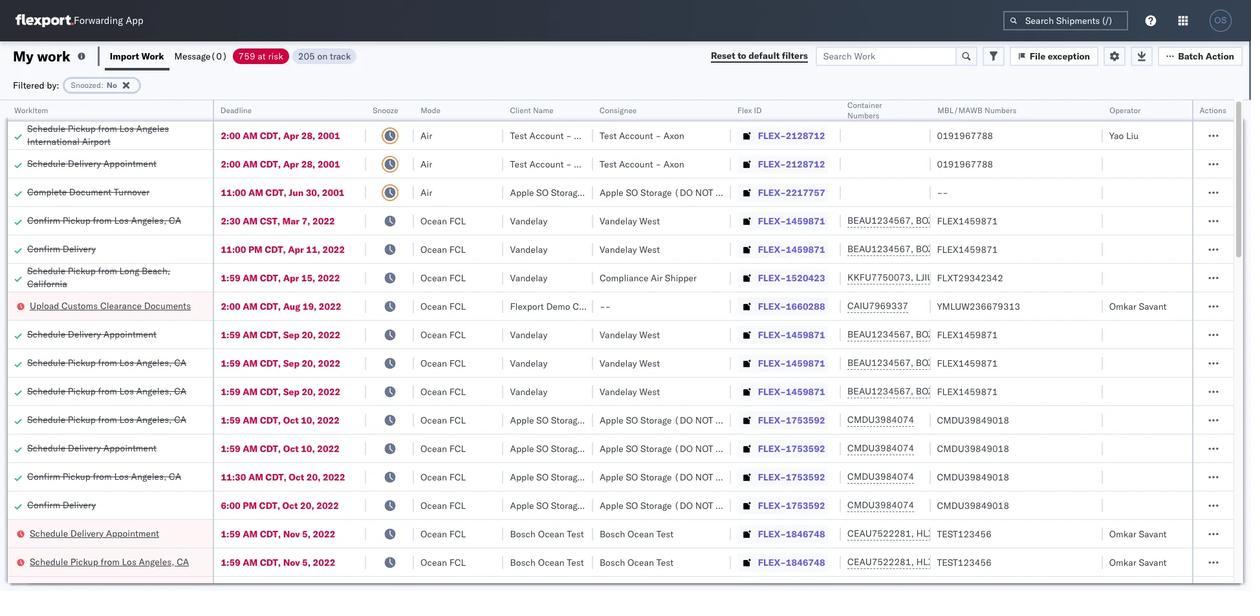 Task type: locate. For each thing, give the bounding box(es) containing it.
beau1234567, bozo1234565, tcnu1234565
[[848, 215, 1048, 227], [848, 243, 1048, 255], [848, 329, 1048, 340], [848, 357, 1048, 369], [848, 386, 1048, 397]]

ceau7522281, hlxu6269489, hlxu8034992 for schedule pickup from los angeles, ca
[[848, 557, 1049, 568]]

angeles,
[[131, 215, 167, 226], [136, 357, 172, 369], [136, 385, 172, 397], [136, 414, 172, 426], [131, 471, 167, 483], [139, 556, 174, 568]]

2:00 for schedule delivery appointment
[[221, 158, 241, 170]]

flexport
[[510, 301, 544, 312]]

workitem button
[[8, 103, 200, 116]]

1 ceau7522281, from the top
[[848, 528, 915, 540]]

2 11:00 from the top
[[221, 244, 246, 255]]

schedule delivery appointment for 1:59 am cdt, sep 20, 2022
[[27, 329, 157, 340]]

2 1:59 am cdt, sep 20, 2022 from the top
[[221, 358, 341, 369]]

5, for schedule pickup from los angeles, ca
[[302, 557, 311, 569]]

3 savant from the top
[[1140, 557, 1167, 569]]

savant for los
[[1140, 557, 1167, 569]]

nov
[[283, 529, 300, 540], [283, 557, 300, 569]]

cmdu39849018 for confirm delivery
[[938, 500, 1010, 512]]

1753592 for schedule pickup from los angeles, ca
[[786, 415, 826, 426]]

long
[[119, 265, 139, 277]]

omkar savant for documents
[[1110, 301, 1167, 312]]

oct
[[283, 415, 299, 426], [283, 443, 299, 455], [289, 472, 304, 483], [283, 500, 298, 512]]

mode
[[421, 106, 441, 115]]

1 vertical spatial 1:59 am cdt, oct 10, 2022
[[221, 443, 340, 455]]

1 flex-2128712 from the top
[[759, 130, 826, 141]]

4 resize handle column header from the left
[[488, 100, 504, 592]]

1520423
[[786, 272, 826, 284]]

15 flex- from the top
[[759, 529, 786, 540]]

test account - axon
[[510, 130, 595, 141], [600, 130, 685, 141], [510, 158, 595, 170], [600, 158, 685, 170]]

2 vertical spatial omkar
[[1110, 557, 1137, 569]]

0 vertical spatial 11:00
[[221, 187, 246, 198]]

omkar for documents
[[1110, 301, 1137, 312]]

upload customs clearance documents button
[[30, 299, 191, 314]]

0 vertical spatial 28,
[[301, 130, 316, 141]]

0 vertical spatial 2:00 am cdt, apr 28, 2001
[[221, 130, 340, 141]]

0 vertical spatial pm
[[248, 244, 263, 255]]

pm down cst,
[[248, 244, 263, 255]]

1 vertical spatial omkar savant
[[1110, 529, 1167, 540]]

1 vertical spatial confirm pickup from los angeles, ca button
[[27, 470, 181, 485]]

1 vertical spatial --
[[600, 301, 611, 312]]

11:00 up 2:30
[[221, 187, 246, 198]]

11 fcl from the top
[[450, 500, 466, 512]]

13 ocean fcl from the top
[[421, 557, 466, 569]]

storage
[[551, 187, 583, 198], [641, 187, 672, 198], [551, 415, 583, 426], [641, 415, 672, 426], [551, 443, 583, 455], [641, 443, 672, 455], [551, 472, 583, 483], [641, 472, 672, 483], [551, 500, 583, 512], [641, 500, 672, 512]]

2 1:59 am cdt, nov 5, 2022 from the top
[[221, 557, 336, 569]]

tcnu1234565 for 2:30 am cst, mar 7, 2022's confirm pickup from los angeles, ca link
[[985, 215, 1048, 227]]

0 vertical spatial --
[[938, 187, 949, 198]]

0 vertical spatial omkar savant
[[1110, 301, 1167, 312]]

3 omkar from the top
[[1110, 557, 1137, 569]]

hlxu8034992 for schedule delivery appointment
[[985, 528, 1049, 540]]

cdt,
[[260, 130, 281, 141], [260, 158, 281, 170], [266, 187, 287, 198], [265, 244, 286, 255], [260, 272, 281, 284], [260, 301, 281, 312], [260, 329, 281, 341], [260, 358, 281, 369], [260, 386, 281, 398], [260, 415, 281, 426], [260, 443, 281, 455], [266, 472, 287, 483], [259, 500, 280, 512], [260, 529, 281, 540], [260, 557, 281, 569]]

0 vertical spatial 2001
[[318, 130, 340, 141]]

yao liu
[[1110, 130, 1139, 141]]

1 confirm delivery button from the top
[[27, 242, 96, 257]]

1 vertical spatial confirm delivery button
[[27, 499, 96, 513]]

2:00 am cdt, apr 28, 2001 for schedule delivery appointment
[[221, 158, 340, 170]]

client name button
[[504, 103, 581, 116]]

3 flex1459871 from the top
[[938, 329, 998, 341]]

omkar savant for los
[[1110, 557, 1167, 569]]

28, down deadline "button"
[[301, 130, 316, 141]]

2:30
[[221, 215, 241, 227]]

1 tcnu1234565 from the top
[[985, 215, 1048, 227]]

2:00 am cdt, apr 28, 2001 for schedule pickup from los angeles international airport
[[221, 130, 340, 141]]

confirm delivery button for 6:00
[[27, 499, 96, 513]]

1 1:59 am cdt, oct 10, 2022 from the top
[[221, 415, 340, 426]]

container
[[848, 100, 883, 110]]

delivery for 1:59 am cdt, oct 10, 2022
[[68, 442, 101, 454]]

1 1:59 am cdt, nov 5, 2022 from the top
[[221, 529, 336, 540]]

kkfu7750073,
[[848, 272, 914, 284]]

0 vertical spatial 1:59 am cdt, nov 5, 2022
[[221, 529, 336, 540]]

205 on track
[[298, 50, 351, 62]]

confirm pickup from los angeles, ca link for 11:30 am cdt, oct 20, 2022
[[27, 470, 181, 483]]

0 vertical spatial flex-1846748
[[759, 529, 826, 540]]

flex-2128712 up flex-2217757
[[759, 158, 826, 170]]

2 sep from the top
[[283, 358, 300, 369]]

deadline button
[[215, 103, 353, 116]]

pickup inside schedule pickup from los angeles international airport
[[68, 123, 96, 134]]

bozo1234565,
[[916, 215, 982, 227], [916, 243, 982, 255], [916, 329, 982, 340], [916, 357, 982, 369], [916, 386, 982, 397]]

flex-2128712 down the flex id button
[[759, 130, 826, 141]]

2001 for complete document turnover
[[322, 187, 345, 198]]

vandelay west for schedule delivery appointment link related to 1:59 am cdt, sep 20, 2022
[[600, 329, 660, 341]]

2 10, from the top
[[301, 443, 315, 455]]

2 vertical spatial 2:00
[[221, 301, 241, 312]]

2128712 down the flex id button
[[786, 130, 826, 141]]

1 1753592 from the top
[[786, 415, 826, 426]]

schedule pickup from los angeles, ca link
[[27, 356, 187, 369], [27, 385, 187, 398], [27, 413, 187, 426], [30, 556, 189, 569]]

air for schedule pickup from los angeles international airport
[[421, 130, 433, 141]]

cmdu39849018 for schedule delivery appointment
[[938, 443, 1010, 455]]

0 vertical spatial confirm pickup from los angeles, ca
[[27, 215, 181, 226]]

1 2:00 from the top
[[221, 130, 241, 141]]

numbers right mbl/mawb
[[985, 106, 1017, 115]]

cmdu39849018
[[938, 415, 1010, 426], [938, 443, 1010, 455], [938, 472, 1010, 483], [938, 500, 1010, 512]]

vandelay west for confirm delivery link for 11:00 pm cdt, apr 11, 2022
[[600, 244, 660, 255]]

1 vertical spatial confirm delivery
[[27, 499, 96, 511]]

1 vertical spatial 1846748
[[786, 557, 826, 569]]

on
[[317, 50, 328, 62]]

schedule delivery appointment button for 1:59 am cdt, sep 20, 2022
[[27, 328, 157, 342]]

pm
[[248, 244, 263, 255], [243, 500, 257, 512]]

2 cmdu39849018 from the top
[[938, 443, 1010, 455]]

delivery for 11:00 pm cdt, apr 11, 2022
[[63, 243, 96, 255]]

Search Shipments (/) text field
[[1004, 11, 1129, 30]]

0 vertical spatial ceau7522281,
[[848, 528, 915, 540]]

1 vertical spatial ceau7522281, hlxu6269489, hlxu8034992
[[848, 557, 1049, 568]]

schedule
[[27, 123, 65, 134], [27, 158, 65, 169], [27, 265, 65, 277], [27, 329, 65, 340], [27, 357, 65, 369], [27, 385, 65, 397], [27, 414, 65, 426], [27, 442, 65, 454], [30, 528, 68, 540], [30, 556, 68, 568]]

resize handle column header
[[198, 100, 213, 592], [351, 100, 366, 592], [399, 100, 414, 592], [488, 100, 504, 592], [578, 100, 594, 592], [716, 100, 731, 592], [826, 100, 842, 592], [916, 100, 931, 592], [1088, 100, 1103, 592], [1177, 100, 1193, 592], [1219, 100, 1234, 592]]

1 vertical spatial 1:59 am cdt, sep 20, 2022
[[221, 358, 341, 369]]

1753592 for confirm delivery
[[786, 500, 826, 512]]

2001 for schedule pickup from los angeles international airport
[[318, 130, 340, 141]]

6 ocean fcl from the top
[[421, 358, 466, 369]]

2:30 am cst, mar 7, 2022
[[221, 215, 335, 227]]

0 vertical spatial sep
[[283, 329, 300, 341]]

numbers inside container numbers
[[848, 111, 880, 120]]

0 vertical spatial consignee
[[600, 106, 637, 115]]

2 test123456 from the top
[[938, 557, 992, 569]]

schedule delivery appointment button
[[27, 157, 157, 171], [27, 328, 157, 342], [27, 442, 157, 456], [30, 527, 159, 541]]

2:00
[[221, 130, 241, 141], [221, 158, 241, 170], [221, 301, 241, 312]]

cmdu3984074
[[848, 414, 915, 426], [848, 443, 915, 454], [848, 471, 915, 483], [848, 500, 915, 511]]

Search Work text field
[[816, 46, 957, 66]]

1 vertical spatial confirm pickup from los angeles, ca link
[[27, 470, 181, 483]]

4 cmdu3984074 from the top
[[848, 500, 915, 511]]

vandelay west for 2:30 am cst, mar 7, 2022's confirm pickup from los angeles, ca link
[[600, 215, 660, 227]]

4 confirm from the top
[[27, 499, 60, 511]]

2 2128712 from the top
[[786, 158, 826, 170]]

4 flex-1753592 from the top
[[759, 500, 826, 512]]

0 vertical spatial hlxu8034992
[[985, 528, 1049, 540]]

0 vertical spatial nov
[[283, 529, 300, 540]]

compliance
[[600, 272, 649, 284]]

confirm pickup from los angeles, ca link
[[27, 214, 181, 227], [27, 470, 181, 483]]

apr up jun
[[283, 158, 299, 170]]

0 vertical spatial test123456
[[938, 529, 992, 540]]

test123456
[[938, 529, 992, 540], [938, 557, 992, 569]]

0 vertical spatial confirm delivery
[[27, 243, 96, 255]]

1 vertical spatial 28,
[[301, 158, 316, 170]]

my work
[[13, 47, 70, 65]]

28, up 30,
[[301, 158, 316, 170]]

0 vertical spatial 10,
[[301, 415, 315, 426]]

2 hlxu8034992 from the top
[[985, 557, 1049, 568]]

2 1459871 from the top
[[786, 244, 826, 255]]

appointment
[[103, 158, 157, 169], [103, 329, 157, 340], [103, 442, 157, 454], [106, 528, 159, 540]]

1 vertical spatial 2:00
[[221, 158, 241, 170]]

1 vertical spatial omkar
[[1110, 529, 1137, 540]]

confirm delivery for 6:00
[[27, 499, 96, 511]]

resize handle column header for flex id
[[826, 100, 842, 592]]

documents
[[144, 300, 191, 312]]

6:00
[[221, 500, 241, 512]]

0 vertical spatial confirm pickup from los angeles, ca button
[[27, 214, 181, 228]]

ceau7522281, for schedule delivery appointment
[[848, 528, 915, 540]]

beau1234567,
[[848, 215, 914, 227], [848, 243, 914, 255], [848, 329, 914, 340], [848, 357, 914, 369], [848, 386, 914, 397]]

1 vertical spatial nov
[[283, 557, 300, 569]]

flex-1846748
[[759, 529, 826, 540], [759, 557, 826, 569]]

aug
[[283, 301, 301, 312]]

1 vertical spatial 11:00
[[221, 244, 246, 255]]

liu
[[1127, 130, 1139, 141]]

cmdu39849018 for schedule pickup from los angeles, ca
[[938, 415, 1010, 426]]

10 ocean fcl from the top
[[421, 472, 466, 483]]

2 vertical spatial 1:59 am cdt, sep 20, 2022
[[221, 386, 341, 398]]

0 vertical spatial 1:59 am cdt, oct 10, 2022
[[221, 415, 340, 426]]

schedule inside schedule pickup from los angeles international airport
[[27, 123, 65, 134]]

1 vertical spatial 10,
[[301, 443, 315, 455]]

--
[[938, 187, 949, 198], [600, 301, 611, 312]]

schedule delivery appointment for 1:59 am cdt, oct 10, 2022
[[27, 442, 157, 454]]

flex-1846748 for schedule pickup from los angeles, ca
[[759, 557, 826, 569]]

0 vertical spatial savant
[[1140, 301, 1167, 312]]

tcnu1234565 for confirm delivery link for 11:00 pm cdt, apr 11, 2022
[[985, 243, 1048, 255]]

10,
[[301, 415, 315, 426], [301, 443, 315, 455]]

3 confirm from the top
[[27, 471, 60, 483]]

schedule delivery appointment link
[[27, 157, 157, 170], [27, 328, 157, 341], [27, 442, 157, 455], [30, 527, 159, 540]]

1 vertical spatial hlxu6269489,
[[917, 557, 983, 568]]

2001 down deadline "button"
[[318, 130, 340, 141]]

forwarding
[[74, 15, 123, 27]]

1 vertical spatial 1:59 am cdt, nov 5, 2022
[[221, 557, 336, 569]]

10, for schedule pickup from los angeles, ca
[[301, 415, 315, 426]]

0191967788 for schedule delivery appointment
[[938, 158, 994, 170]]

0 vertical spatial ceau7522281, hlxu6269489, hlxu8034992
[[848, 528, 1049, 540]]

1 vertical spatial ceau7522281,
[[848, 557, 915, 568]]

1 omkar savant from the top
[[1110, 301, 1167, 312]]

hlxu8034992 for schedule pickup from los angeles, ca
[[985, 557, 1049, 568]]

1:59 am cdt, sep 20, 2022
[[221, 329, 341, 341], [221, 358, 341, 369], [221, 386, 341, 398]]

2 beau1234567, bozo1234565, tcnu1234565 from the top
[[848, 243, 1048, 255]]

1 horizontal spatial numbers
[[985, 106, 1017, 115]]

ceau7522281,
[[848, 528, 915, 540], [848, 557, 915, 568]]

2 confirm delivery from the top
[[27, 499, 96, 511]]

1660288
[[786, 301, 826, 312]]

0 vertical spatial 2128712
[[786, 130, 826, 141]]

ca
[[169, 215, 181, 226], [174, 357, 187, 369], [174, 385, 187, 397], [174, 414, 187, 426], [169, 471, 181, 483], [177, 556, 189, 568]]

2 flex-2128712 from the top
[[759, 158, 826, 170]]

confirm pickup from los angeles, ca button for 11:30
[[27, 470, 181, 485]]

flex-2128712 button
[[738, 127, 828, 145], [738, 127, 828, 145], [738, 155, 828, 173], [738, 155, 828, 173]]

forwarding app
[[74, 15, 143, 27]]

beach,
[[142, 265, 170, 277]]

numbers down container
[[848, 111, 880, 120]]

1 vertical spatial 2:00 am cdt, apr 28, 2001
[[221, 158, 340, 170]]

1 vertical spatial test123456
[[938, 557, 992, 569]]

2 vertical spatial 2001
[[322, 187, 345, 198]]

1753592 for schedule delivery appointment
[[786, 443, 826, 455]]

confirm delivery link
[[27, 242, 96, 255], [27, 499, 96, 512]]

2 1753592 from the top
[[786, 443, 826, 455]]

1 cmdu39849018 from the top
[[938, 415, 1010, 426]]

1 vertical spatial sep
[[283, 358, 300, 369]]

operator
[[1110, 106, 1141, 115]]

2001 right 30,
[[322, 187, 345, 198]]

document
[[69, 186, 111, 198]]

hlxu6269489,
[[917, 528, 983, 540], [917, 557, 983, 568]]

confirm pickup from los angeles, ca for 2:30
[[27, 215, 181, 226]]

2 28, from the top
[[301, 158, 316, 170]]

2 hlxu6269489, from the top
[[917, 557, 983, 568]]

flex-1846748 button
[[738, 525, 828, 543], [738, 525, 828, 543], [738, 554, 828, 572], [738, 554, 828, 572]]

los inside schedule pickup from los angeles international airport
[[119, 123, 134, 134]]

apr left 15,
[[283, 272, 299, 284]]

flex-1753592
[[759, 415, 826, 426], [759, 443, 826, 455], [759, 472, 826, 483], [759, 500, 826, 512]]

:
[[101, 80, 103, 90]]

11:00 down 2:30
[[221, 244, 246, 255]]

0 horizontal spatial numbers
[[848, 111, 880, 120]]

jun
[[289, 187, 304, 198]]

lkju1111111,
[[979, 272, 1042, 284]]

1 vertical spatial 5,
[[302, 557, 311, 569]]

0 vertical spatial hlxu6269489,
[[917, 528, 983, 540]]

2 2:00 am cdt, apr 28, 2001 from the top
[[221, 158, 340, 170]]

0 vertical spatial 0191967788
[[938, 130, 994, 141]]

0 vertical spatial omkar
[[1110, 301, 1137, 312]]

0 vertical spatial 2:00
[[221, 130, 241, 141]]

1:59 am cdt, oct 10, 2022 for schedule delivery appointment
[[221, 443, 340, 455]]

schedule inside the schedule pickup from long beach, california
[[27, 265, 65, 277]]

filtered
[[13, 79, 44, 91]]

10, for schedule delivery appointment
[[301, 443, 315, 455]]

import
[[110, 50, 139, 62]]

2 confirm pickup from los angeles, ca link from the top
[[27, 470, 181, 483]]

0 vertical spatial 5,
[[302, 529, 311, 540]]

1 vertical spatial savant
[[1140, 529, 1167, 540]]

1 2:00 am cdt, apr 28, 2001 from the top
[[221, 130, 340, 141]]

2 1:59 from the top
[[221, 329, 241, 341]]

delivery for 6:00 pm cdt, oct 20, 2022
[[63, 499, 96, 511]]

2 confirm from the top
[[27, 243, 60, 255]]

tcnu1234565 for schedule delivery appointment link related to 1:59 am cdt, sep 20, 2022
[[985, 329, 1048, 340]]

2 nov from the top
[[283, 557, 300, 569]]

apr for confirm delivery
[[288, 244, 304, 255]]

4 bozo1234565, from the top
[[916, 357, 982, 369]]

2 confirm pickup from los angeles, ca button from the top
[[27, 470, 181, 485]]

12 fcl from the top
[[450, 529, 466, 540]]

1 0191967788 from the top
[[938, 130, 994, 141]]

1:59 am cdt, nov 5, 2022 for schedule delivery appointment
[[221, 529, 336, 540]]

1 horizontal spatial --
[[938, 187, 949, 198]]

flexport. image
[[16, 14, 74, 27]]

1 vertical spatial flex-1846748
[[759, 557, 826, 569]]

oct for confirm delivery
[[283, 500, 298, 512]]

0 vertical spatial 1:59 am cdt, sep 20, 2022
[[221, 329, 341, 341]]

resize handle column header for mbl/mawb numbers
[[1088, 100, 1103, 592]]

schedule delivery appointment button for 1:59 am cdt, oct 10, 2022
[[27, 442, 157, 456]]

resize handle column header for consignee
[[716, 100, 731, 592]]

confirm for 6:00 pm cdt, oct 20, 2022
[[27, 499, 60, 511]]

1 cmdu3984074 from the top
[[848, 414, 915, 426]]

schedule delivery appointment for 2:00 am cdt, apr 28, 2001
[[27, 158, 157, 169]]

1 vertical spatial flex-2128712
[[759, 158, 826, 170]]

flex-1520423
[[759, 272, 826, 284]]

2:00 am cdt, apr 28, 2001 up 11:00 am cdt, jun 30, 2001
[[221, 158, 340, 170]]

cmdu3984074 for schedule pickup from los angeles, ca
[[848, 414, 915, 426]]

3 flex-1753592 from the top
[[759, 472, 826, 483]]

1 vertical spatial confirm pickup from los angeles, ca
[[27, 471, 181, 483]]

schedule pickup from los angeles international airport link
[[27, 122, 207, 148]]

1 flex- from the top
[[759, 130, 786, 141]]

1 omkar from the top
[[1110, 301, 1137, 312]]

2 tcnu1234565 from the top
[[985, 243, 1048, 255]]

client
[[510, 106, 531, 115]]

air for complete document turnover
[[421, 187, 433, 198]]

2001 up 30,
[[318, 158, 340, 170]]

205
[[298, 50, 315, 62]]

filters
[[782, 50, 808, 61]]

nov for schedule pickup from los angeles, ca
[[283, 557, 300, 569]]

0 vertical spatial confirm delivery link
[[27, 242, 96, 255]]

apr down deadline "button"
[[283, 130, 299, 141]]

5 resize handle column header from the left
[[578, 100, 594, 592]]

1 vertical spatial confirm delivery link
[[27, 499, 96, 512]]

file exception button
[[1010, 46, 1099, 66], [1010, 46, 1099, 66]]

1 vertical spatial 2128712
[[786, 158, 826, 170]]

19,
[[303, 301, 317, 312]]

flex id
[[738, 106, 762, 115]]

4 1:59 from the top
[[221, 386, 241, 398]]

8 flex- from the top
[[759, 329, 786, 341]]

0 vertical spatial flex-2128712
[[759, 130, 826, 141]]

0 horizontal spatial --
[[600, 301, 611, 312]]

confirm delivery button for 11:00
[[27, 242, 96, 257]]

reset
[[711, 50, 736, 61]]

delivery for 1:59 am cdt, sep 20, 2022
[[68, 329, 101, 340]]

0 vertical spatial confirm pickup from los angeles, ca link
[[27, 214, 181, 227]]

2128712 up 2217757
[[786, 158, 826, 170]]

0 vertical spatial confirm delivery button
[[27, 242, 96, 257]]

3 1:59 am cdt, sep 20, 2022 from the top
[[221, 386, 341, 398]]

cmdu3984074 for confirm delivery
[[848, 500, 915, 511]]

pm for 6:00
[[243, 500, 257, 512]]

0191967788
[[938, 130, 994, 141], [938, 158, 994, 170]]

apr left 11,
[[288, 244, 304, 255]]

2 vertical spatial omkar savant
[[1110, 557, 1167, 569]]

2001
[[318, 130, 340, 141], [318, 158, 340, 170], [322, 187, 345, 198]]

2 ocean fcl from the top
[[421, 244, 466, 255]]

8 resize handle column header from the left
[[916, 100, 931, 592]]

confirm pickup from los angeles, ca for 11:30
[[27, 471, 181, 483]]

3 1753592 from the top
[[786, 472, 826, 483]]

12 flex- from the top
[[759, 443, 786, 455]]

flex1459871
[[938, 215, 998, 227], [938, 244, 998, 255], [938, 329, 998, 341], [938, 358, 998, 369], [938, 386, 998, 398]]

1 resize handle column header from the left
[[198, 100, 213, 592]]

numbers
[[985, 106, 1017, 115], [848, 111, 880, 120]]

1 confirm delivery from the top
[[27, 243, 96, 255]]

batch action
[[1179, 50, 1235, 62]]

2 vertical spatial sep
[[283, 386, 300, 398]]

2 1:59 am cdt, oct 10, 2022 from the top
[[221, 443, 340, 455]]

1 ocean fcl from the top
[[421, 215, 466, 227]]

1 vertical spatial 2001
[[318, 158, 340, 170]]

2 vertical spatial savant
[[1140, 557, 1167, 569]]

pm right 6:00
[[243, 500, 257, 512]]

1 vertical spatial hlxu8034992
[[985, 557, 1049, 568]]

resize handle column header for deadline
[[351, 100, 366, 592]]

5 1459871 from the top
[[786, 386, 826, 398]]

1 vertical spatial 0191967788
[[938, 158, 994, 170]]

2:00 am cdt, apr 28, 2001 down deadline "button"
[[221, 130, 340, 141]]

flex1459871 for schedule delivery appointment link related to 1:59 am cdt, sep 20, 2022
[[938, 329, 998, 341]]

2 1846748 from the top
[[786, 557, 826, 569]]

1753592 for confirm pickup from los angeles, ca
[[786, 472, 826, 483]]

1 10, from the top
[[301, 415, 315, 426]]

1 flex-1846748 from the top
[[759, 529, 826, 540]]

0 vertical spatial 1846748
[[786, 529, 826, 540]]

1 vertical spatial pm
[[243, 500, 257, 512]]

28, for schedule delivery appointment
[[301, 158, 316, 170]]



Task type: vqa. For each thing, say whether or not it's contained in the screenshot.
2nd Resize Handle column header from right
yes



Task type: describe. For each thing, give the bounding box(es) containing it.
2 west from the top
[[640, 244, 660, 255]]

schedule delivery appointment link for 2:00 am cdt, apr 28, 2001
[[27, 157, 157, 170]]

3 bozo1234565, from the top
[[916, 329, 982, 340]]

3 flex-1459871 from the top
[[759, 329, 826, 341]]

by:
[[47, 79, 59, 91]]

2:00 for schedule pickup from los angeles international airport
[[221, 130, 241, 141]]

3 beau1234567, bozo1234565, tcnu1234565 from the top
[[848, 329, 1048, 340]]

10 flex- from the top
[[759, 386, 786, 398]]

4 west from the top
[[640, 358, 660, 369]]

2 beau1234567, from the top
[[848, 243, 914, 255]]

2128712 for schedule delivery appointment
[[786, 158, 826, 170]]

from inside the schedule pickup from long beach, california
[[98, 265, 117, 277]]

international
[[27, 136, 80, 147]]

3 2:00 from the top
[[221, 301, 241, 312]]

confirm pickup from los angeles, ca link for 2:30 am cst, mar 7, 2022
[[27, 214, 181, 227]]

759
[[239, 50, 255, 62]]

3 beau1234567, from the top
[[848, 329, 914, 340]]

to
[[738, 50, 747, 61]]

upload customs clearance documents
[[30, 300, 191, 312]]

3 ocean fcl from the top
[[421, 272, 466, 284]]

flex
[[738, 106, 752, 115]]

work
[[37, 47, 70, 65]]

11 ocean fcl from the top
[[421, 500, 466, 512]]

7 fcl from the top
[[450, 386, 466, 398]]

california
[[27, 278, 67, 290]]

4 flex1459871 from the top
[[938, 358, 998, 369]]

no
[[107, 80, 117, 90]]

11 resize handle column header from the left
[[1219, 100, 1234, 592]]

7 1:59 from the top
[[221, 529, 241, 540]]

4 beau1234567, bozo1234565, tcnu1234565 from the top
[[848, 357, 1048, 369]]

8 1:59 from the top
[[221, 557, 241, 569]]

yao
[[1110, 130, 1125, 141]]

759 at risk
[[239, 50, 283, 62]]

15,
[[301, 272, 316, 284]]

test123456 for schedule pickup from los angeles, ca
[[938, 557, 992, 569]]

filtered by:
[[13, 79, 59, 91]]

flex-1753592 for schedule pickup from los angeles, ca
[[759, 415, 826, 426]]

resize handle column header for workitem
[[198, 100, 213, 592]]

delivery for 2:00 am cdt, apr 28, 2001
[[68, 158, 101, 169]]

appointment for 1:59 am cdt, oct 10, 2022
[[103, 442, 157, 454]]

3 sep from the top
[[283, 386, 300, 398]]

flex-2128712 for schedule delivery appointment
[[759, 158, 826, 170]]

id
[[754, 106, 762, 115]]

pm for 11:00
[[248, 244, 263, 255]]

11:30 am cdt, oct 20, 2022
[[221, 472, 346, 483]]

consignee inside consignee button
[[600, 106, 637, 115]]

flxt29342342
[[938, 272, 1004, 284]]

flex-1753592 for confirm delivery
[[759, 500, 826, 512]]

5 flex- from the top
[[759, 244, 786, 255]]

9 ocean fcl from the top
[[421, 443, 466, 455]]

6:00 pm cdt, oct 20, 2022
[[221, 500, 339, 512]]

1 fcl from the top
[[450, 215, 466, 227]]

consignee button
[[594, 103, 718, 116]]

forwarding app link
[[16, 14, 143, 27]]

from inside schedule pickup from los angeles international airport
[[98, 123, 117, 134]]

cmdu39849018 for confirm pickup from los angeles, ca
[[938, 472, 1010, 483]]

confirm for 2:30 am cst, mar 7, 2022
[[27, 215, 60, 226]]

upload
[[30, 300, 59, 312]]

os
[[1215, 16, 1228, 25]]

5, for schedule delivery appointment
[[302, 529, 311, 540]]

app
[[126, 15, 143, 27]]

shipper
[[665, 272, 697, 284]]

4 ocean fcl from the top
[[421, 301, 466, 312]]

resize handle column header for container numbers
[[916, 100, 931, 592]]

1 bozo1234565, from the top
[[916, 215, 982, 227]]

2 savant from the top
[[1140, 529, 1167, 540]]

schedule pickup from los angeles international airport
[[27, 123, 169, 147]]

os button
[[1207, 6, 1236, 36]]

cmdu3984074 for confirm pickup from los angeles, ca
[[848, 471, 915, 483]]

5 bozo1234565, from the top
[[916, 386, 982, 397]]

2 flex- from the top
[[759, 158, 786, 170]]

oct for schedule delivery appointment
[[283, 443, 299, 455]]

6 1:59 from the top
[[221, 443, 241, 455]]

11:00 for 11:00 pm cdt, apr 11, 2022
[[221, 244, 246, 255]]

13 flex- from the top
[[759, 472, 786, 483]]

2:00 am cdt, aug 19, 2022
[[221, 301, 342, 312]]

appointment for 2:00 am cdt, apr 28, 2001
[[103, 158, 157, 169]]

5 flex1459871 from the top
[[938, 386, 998, 398]]

3 fcl from the top
[[450, 272, 466, 284]]

2128712 for schedule pickup from los angeles international airport
[[786, 130, 826, 141]]

1:59 am cdt, apr 15, 2022
[[221, 272, 340, 284]]

exception
[[1048, 50, 1091, 62]]

3 1459871 from the top
[[786, 329, 826, 341]]

11:00 pm cdt, apr 11, 2022
[[221, 244, 345, 255]]

snoozed : no
[[71, 80, 117, 90]]

flex1459871 for confirm delivery link for 11:00 pm cdt, apr 11, 2022
[[938, 244, 998, 255]]

5 fcl from the top
[[450, 329, 466, 341]]

schedule pickup from long beach, california link
[[27, 264, 207, 290]]

schedule pickup from los angeles international airport button
[[27, 122, 207, 149]]

9 flex- from the top
[[759, 358, 786, 369]]

confirm delivery for 11:00
[[27, 243, 96, 255]]

5 flex-1459871 from the top
[[759, 386, 826, 398]]

(0)
[[211, 50, 228, 62]]

snooze
[[373, 106, 398, 115]]

file
[[1030, 50, 1046, 62]]

batch action button
[[1159, 46, 1243, 66]]

at
[[258, 50, 266, 62]]

oct for confirm pickup from los angeles, ca
[[289, 472, 304, 483]]

3 1:59 from the top
[[221, 358, 241, 369]]

28, for schedule pickup from los angeles international airport
[[301, 130, 316, 141]]

12 ocean fcl from the top
[[421, 529, 466, 540]]

2 omkar from the top
[[1110, 529, 1137, 540]]

1 flex-1459871 from the top
[[759, 215, 826, 227]]

5 ocean fcl from the top
[[421, 329, 466, 341]]

16 flex- from the top
[[759, 557, 786, 569]]

track
[[330, 50, 351, 62]]

schedule delivery appointment link for 1:59 am cdt, oct 10, 2022
[[27, 442, 157, 455]]

apr for schedule delivery appointment
[[283, 158, 299, 170]]

flex-1846748 for schedule delivery appointment
[[759, 529, 826, 540]]

appointment for 1:59 am cdt, sep 20, 2022
[[103, 329, 157, 340]]

import work button
[[105, 41, 169, 71]]

8 ocean fcl from the top
[[421, 415, 466, 426]]

10 fcl from the top
[[450, 472, 466, 483]]

3 flex- from the top
[[759, 187, 786, 198]]

caiu7969337
[[848, 300, 909, 312]]

batch
[[1179, 50, 1204, 62]]

ljiu1111116,
[[916, 272, 976, 284]]

hlxu6269489, for schedule delivery appointment
[[917, 528, 983, 540]]

action
[[1206, 50, 1235, 62]]

9 fcl from the top
[[450, 443, 466, 455]]

5 beau1234567, bozo1234565, tcnu1234565 from the top
[[848, 386, 1048, 397]]

6 fcl from the top
[[450, 358, 466, 369]]

8 fcl from the top
[[450, 415, 466, 426]]

13 fcl from the top
[[450, 557, 466, 569]]

demo
[[547, 301, 571, 312]]

mar
[[283, 215, 300, 227]]

customs
[[62, 300, 98, 312]]

work
[[141, 50, 164, 62]]

2001 for schedule delivery appointment
[[318, 158, 340, 170]]

1 1:59 from the top
[[221, 272, 241, 284]]

test123456 for schedule delivery appointment
[[938, 529, 992, 540]]

1:59 am cdt, oct 10, 2022 for schedule pickup from los angeles, ca
[[221, 415, 340, 426]]

5 west from the top
[[640, 386, 660, 398]]

import work
[[110, 50, 164, 62]]

complete document turnover
[[27, 186, 150, 198]]

2 omkar savant from the top
[[1110, 529, 1167, 540]]

complete document turnover link
[[27, 185, 150, 198]]

mbl/mawb
[[938, 106, 983, 115]]

omkar for los
[[1110, 557, 1137, 569]]

upload customs clearance documents link
[[30, 299, 191, 312]]

ymluw236679313
[[938, 301, 1021, 312]]

air for schedule delivery appointment
[[421, 158, 433, 170]]

oct for schedule pickup from los angeles, ca
[[283, 415, 299, 426]]

hlxu6269489, for schedule pickup from los angeles, ca
[[917, 557, 983, 568]]

1 beau1234567, bozo1234565, tcnu1234565 from the top
[[848, 215, 1048, 227]]

5 tcnu1234565 from the top
[[985, 386, 1048, 397]]

1 vertical spatial consignee
[[573, 301, 616, 312]]

4 vandelay west from the top
[[600, 358, 660, 369]]

1 sep from the top
[[283, 329, 300, 341]]

resize handle column header for mode
[[488, 100, 504, 592]]

confirm for 11:30 am cdt, oct 20, 2022
[[27, 471, 60, 483]]

10 resize handle column header from the left
[[1177, 100, 1193, 592]]

flex id button
[[731, 103, 829, 116]]

3 resize handle column header from the left
[[399, 100, 414, 592]]

7 ocean fcl from the top
[[421, 386, 466, 398]]

6 flex- from the top
[[759, 272, 786, 284]]

my
[[13, 47, 34, 65]]

risk
[[268, 50, 283, 62]]

flex-1753592 for confirm pickup from los angeles, ca
[[759, 472, 826, 483]]

flex-2128712 for schedule pickup from los angeles international airport
[[759, 130, 826, 141]]

1846748 for schedule delivery appointment
[[786, 529, 826, 540]]

1:59 am cdt, nov 5, 2022 for schedule pickup from los angeles, ca
[[221, 557, 336, 569]]

savant for documents
[[1140, 301, 1167, 312]]

mbl/mawb numbers
[[938, 106, 1017, 115]]

4 1459871 from the top
[[786, 358, 826, 369]]

11:30
[[221, 472, 246, 483]]

7 flex- from the top
[[759, 301, 786, 312]]

client name
[[510, 106, 554, 115]]

ceau7522281, hlxu6269489, hlxu8034992 for schedule delivery appointment
[[848, 528, 1049, 540]]

numbers for mbl/mawb numbers
[[985, 106, 1017, 115]]

confirm pickup from los angeles, ca button for 2:30
[[27, 214, 181, 228]]

workitem
[[14, 106, 48, 115]]

default
[[749, 50, 780, 61]]

apr for schedule pickup from los angeles international airport
[[283, 130, 299, 141]]

5 beau1234567, from the top
[[848, 386, 914, 397]]

2 bozo1234565, from the top
[[916, 243, 982, 255]]

2 fcl from the top
[[450, 244, 466, 255]]

pickup inside the schedule pickup from long beach, california
[[68, 265, 96, 277]]

3 west from the top
[[640, 329, 660, 341]]

14 flex- from the top
[[759, 500, 786, 512]]

resize handle column header for client name
[[578, 100, 594, 592]]

5 vandelay west from the top
[[600, 386, 660, 398]]

1 beau1234567, from the top
[[848, 215, 914, 227]]

flex-2217757
[[759, 187, 826, 198]]

1 1459871 from the top
[[786, 215, 826, 227]]

4 tcnu1234565 from the top
[[985, 357, 1048, 369]]

message
[[174, 50, 211, 62]]

container numbers button
[[842, 98, 918, 121]]

11:00 am cdt, jun 30, 2001
[[221, 187, 345, 198]]

reset to default filters
[[711, 50, 808, 61]]

file exception
[[1030, 50, 1091, 62]]

mode button
[[414, 103, 491, 116]]

confirm delivery link for 6:00 pm cdt, oct 20, 2022
[[27, 499, 96, 512]]

reset to default filters button
[[704, 46, 816, 66]]

1 west from the top
[[640, 215, 660, 227]]

7,
[[302, 215, 310, 227]]

mbl/mawb numbers button
[[931, 103, 1090, 116]]

4 beau1234567, from the top
[[848, 357, 914, 369]]

flexport demo consignee
[[510, 301, 616, 312]]

0191967788 for schedule pickup from los angeles international airport
[[938, 130, 994, 141]]

4 fcl from the top
[[450, 301, 466, 312]]

1846748 for schedule pickup from los angeles, ca
[[786, 557, 826, 569]]

schedule delivery appointment button for 2:00 am cdt, apr 28, 2001
[[27, 157, 157, 171]]

nov for schedule delivery appointment
[[283, 529, 300, 540]]

apr for schedule pickup from long beach, california
[[283, 272, 299, 284]]

complete document turnover button
[[27, 185, 150, 200]]

message (0)
[[174, 50, 228, 62]]

schedule delivery appointment link for 1:59 am cdt, sep 20, 2022
[[27, 328, 157, 341]]

4 flex-1459871 from the top
[[759, 358, 826, 369]]

5 1:59 from the top
[[221, 415, 241, 426]]

ceau7522281, for schedule pickup from los angeles, ca
[[848, 557, 915, 568]]

confirm delivery link for 11:00 pm cdt, apr 11, 2022
[[27, 242, 96, 255]]

kkfu7750073, ljiu1111116, lkju1111111, segu4454778
[[848, 272, 1108, 284]]

11:00 for 11:00 am cdt, jun 30, 2001
[[221, 187, 246, 198]]

flex1459871 for 2:30 am cst, mar 7, 2022's confirm pickup from los angeles, ca link
[[938, 215, 998, 227]]

2 flex-1459871 from the top
[[759, 244, 826, 255]]

11 flex- from the top
[[759, 415, 786, 426]]

angeles
[[136, 123, 169, 134]]

1 1:59 am cdt, sep 20, 2022 from the top
[[221, 329, 341, 341]]

4 flex- from the top
[[759, 215, 786, 227]]

segu4454778
[[1044, 272, 1108, 284]]



